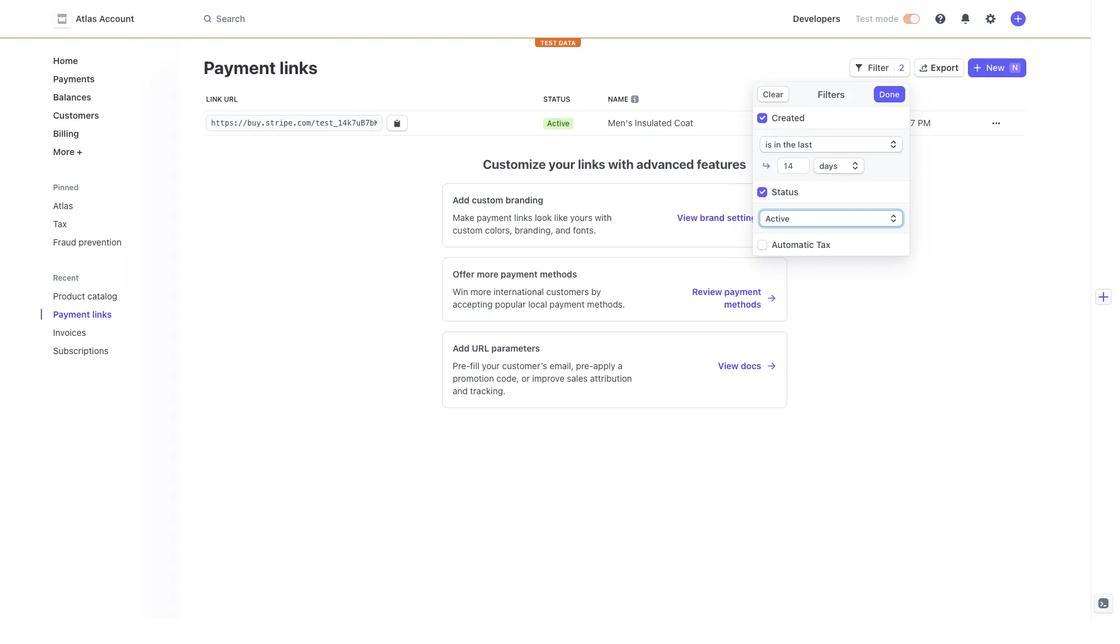 Task type: locate. For each thing, give the bounding box(es) containing it.
review payment methods link
[[653, 286, 777, 311]]

oct
[[867, 117, 882, 128]]

payment links inside the payment links link
[[53, 309, 112, 320]]

payment links
[[204, 57, 318, 78], [53, 309, 112, 320]]

0 horizontal spatial svg image
[[856, 64, 864, 72]]

offer more payment methods
[[453, 269, 577, 279]]

1 vertical spatial tax
[[817, 239, 831, 250]]

url right link
[[224, 95, 238, 103]]

1 vertical spatial add
[[453, 343, 470, 353]]

payment links up link url
[[204, 57, 318, 78]]

active link
[[539, 112, 603, 134]]

methods up customers
[[540, 269, 577, 279]]

atlas link
[[48, 195, 169, 216]]

accepting
[[453, 299, 493, 310]]

0 vertical spatial view
[[678, 212, 698, 223]]

0 vertical spatial url
[[224, 95, 238, 103]]

customize your links with advanced features
[[483, 157, 747, 171]]

subscriptions link
[[48, 340, 151, 361]]

1 horizontal spatial and
[[556, 225, 571, 235]]

view brand settings
[[678, 212, 762, 223]]

payment up the international
[[501, 269, 538, 279]]

data
[[559, 39, 576, 46]]

0 horizontal spatial url
[[224, 95, 238, 103]]

1 horizontal spatial methods
[[725, 299, 762, 310]]

1 vertical spatial methods
[[725, 299, 762, 310]]

0 horizontal spatial methods
[[540, 269, 577, 279]]

0 horizontal spatial payment
[[53, 309, 90, 320]]

status
[[544, 95, 571, 103], [772, 186, 799, 197]]

and inside make payment links look like yours with custom colors, branding, and fonts.
[[556, 225, 571, 235]]

link url
[[206, 95, 238, 103]]

product catalog link
[[48, 286, 151, 306]]

links
[[280, 57, 318, 78], [578, 157, 606, 171], [515, 212, 533, 223], [92, 309, 112, 320]]

custom up make
[[472, 195, 504, 205]]

more inside win more international customers by accepting popular local payment methods.
[[471, 286, 492, 297]]

name
[[608, 95, 629, 103]]

1 vertical spatial status
[[772, 186, 799, 197]]

2 add from the top
[[453, 343, 470, 353]]

status up automatic
[[772, 186, 799, 197]]

branding,
[[515, 225, 554, 235]]

0 vertical spatial atlas
[[76, 13, 97, 24]]

1 horizontal spatial tax
[[817, 239, 831, 250]]

atlas
[[76, 13, 97, 24], [53, 200, 73, 211]]

atlas inside button
[[76, 13, 97, 24]]

search
[[216, 13, 245, 24]]

notifications image
[[961, 14, 971, 24]]

methods up view docs
[[725, 299, 762, 310]]

payment
[[477, 212, 512, 223], [501, 269, 538, 279], [725, 286, 762, 297], [550, 299, 585, 310]]

0 horizontal spatial your
[[482, 360, 500, 371]]

export
[[932, 62, 959, 73]]

1 vertical spatial more
[[471, 286, 492, 297]]

payment up link url
[[204, 57, 276, 78]]

1 horizontal spatial view
[[719, 360, 739, 371]]

0 horizontal spatial and
[[453, 386, 468, 396]]

more right offer
[[477, 269, 499, 279]]

1 horizontal spatial svg image
[[993, 120, 1001, 127]]

None text field
[[206, 116, 382, 131]]

tax right automatic
[[817, 239, 831, 250]]

atlas account
[[76, 13, 134, 24]]

men's insulated coat link
[[603, 112, 757, 134]]

1:37
[[899, 117, 916, 128]]

0 vertical spatial status
[[544, 95, 571, 103]]

1 vertical spatial view
[[719, 360, 739, 371]]

your right fill
[[482, 360, 500, 371]]

svg image left filter
[[856, 64, 864, 72]]

0 vertical spatial and
[[556, 225, 571, 235]]

with right yours
[[595, 212, 612, 223]]

None number field
[[779, 158, 810, 173]]

done
[[880, 89, 900, 99]]

atlas down "pinned"
[[53, 200, 73, 211]]

pm
[[918, 117, 932, 128]]

view
[[678, 212, 698, 223], [719, 360, 739, 371]]

2 svg image from the left
[[974, 64, 982, 72]]

payment up colors,
[[477, 212, 512, 223]]

home link
[[48, 50, 169, 71]]

0 horizontal spatial payment links
[[53, 309, 112, 320]]

with
[[609, 157, 634, 171], [595, 212, 612, 223]]

payments link
[[48, 68, 169, 89]]

$999.96
[[762, 118, 797, 128]]

view left brand
[[678, 212, 698, 223]]

customers
[[547, 286, 589, 297]]

0 horizontal spatial atlas
[[53, 200, 73, 211]]

1 vertical spatial and
[[453, 386, 468, 396]]

make payment links look like yours with custom colors, branding, and fonts.
[[453, 212, 612, 235]]

oct 24, 1:37 pm link
[[862, 112, 982, 134]]

0 horizontal spatial tax
[[53, 218, 67, 229]]

add
[[453, 195, 470, 205], [453, 343, 470, 353]]

svg image
[[856, 64, 864, 72], [974, 64, 982, 72]]

1 horizontal spatial svg image
[[974, 64, 982, 72]]

url up fill
[[472, 343, 490, 353]]

invoices
[[53, 327, 86, 338]]

svg image for filter
[[856, 64, 864, 72]]

created
[[867, 95, 899, 103], [772, 112, 805, 123]]

1 horizontal spatial atlas
[[76, 13, 97, 24]]

1 vertical spatial custom
[[453, 225, 483, 235]]

0 vertical spatial methods
[[540, 269, 577, 279]]

view for view brand settings
[[678, 212, 698, 223]]

status up active
[[544, 95, 571, 103]]

recent element
[[40, 286, 179, 361]]

Search search field
[[196, 7, 550, 30]]

balances
[[53, 92, 91, 102]]

subscriptions
[[53, 345, 109, 356]]

and down promotion
[[453, 386, 468, 396]]

1 add from the top
[[453, 195, 470, 205]]

0 vertical spatial more
[[477, 269, 499, 279]]

1 vertical spatial payment links
[[53, 309, 112, 320]]

$999.96 usd link
[[757, 113, 862, 133]]

customers
[[53, 110, 99, 121]]

custom down make
[[453, 225, 483, 235]]

your down active
[[549, 157, 576, 171]]

done button
[[875, 87, 905, 102]]

tax
[[53, 218, 67, 229], [817, 239, 831, 250]]

0 horizontal spatial svg image
[[393, 120, 401, 127]]

1 vertical spatial atlas
[[53, 200, 73, 211]]

1 horizontal spatial status
[[772, 186, 799, 197]]

svg image
[[393, 120, 401, 127], [993, 120, 1001, 127]]

1 vertical spatial url
[[472, 343, 490, 353]]

filters
[[818, 89, 846, 100]]

0 vertical spatial payment links
[[204, 57, 318, 78]]

more up accepting
[[471, 286, 492, 297]]

add up make
[[453, 195, 470, 205]]

1 horizontal spatial payment links
[[204, 57, 318, 78]]

0 horizontal spatial created
[[772, 112, 805, 123]]

0 vertical spatial tax
[[53, 218, 67, 229]]

tax inside tax 'link'
[[53, 218, 67, 229]]

brand
[[700, 212, 725, 223]]

0 vertical spatial custom
[[472, 195, 504, 205]]

a
[[618, 360, 623, 371]]

fonts.
[[573, 225, 597, 235]]

created up 24,
[[867, 95, 899, 103]]

0 vertical spatial add
[[453, 195, 470, 205]]

add up pre-
[[453, 343, 470, 353]]

pre-
[[453, 360, 470, 371]]

view left docs
[[719, 360, 739, 371]]

1 svg image from the left
[[856, 64, 864, 72]]

payment down customers
[[550, 299, 585, 310]]

test mode
[[856, 13, 899, 24]]

apply
[[594, 360, 616, 371]]

payment links down product catalog
[[53, 309, 112, 320]]

1 horizontal spatial your
[[549, 157, 576, 171]]

1 vertical spatial your
[[482, 360, 500, 371]]

and down like
[[556, 225, 571, 235]]

clear
[[763, 89, 784, 99]]

payment inside recent element
[[53, 309, 90, 320]]

+
[[77, 146, 83, 157]]

1 horizontal spatial url
[[472, 343, 490, 353]]

your
[[549, 157, 576, 171], [482, 360, 500, 371]]

with down men's
[[609, 157, 634, 171]]

attribution
[[591, 373, 633, 384]]

links inside make payment links look like yours with custom colors, branding, and fonts.
[[515, 212, 533, 223]]

atlas left 'account'
[[76, 13, 97, 24]]

and
[[556, 225, 571, 235], [453, 386, 468, 396]]

customers link
[[48, 105, 169, 126]]

0 horizontal spatial status
[[544, 95, 571, 103]]

$999.96 usd
[[762, 118, 817, 128]]

created down price
[[772, 112, 805, 123]]

payment links link
[[48, 304, 151, 325]]

0 horizontal spatial view
[[678, 212, 698, 223]]

developers
[[793, 13, 841, 24]]

tax up the fraud at the top left of the page
[[53, 218, 67, 229]]

payment up invoices
[[53, 309, 90, 320]]

0 vertical spatial payment
[[204, 57, 276, 78]]

0 vertical spatial created
[[867, 95, 899, 103]]

usd
[[799, 118, 817, 128]]

atlas inside pinned element
[[53, 200, 73, 211]]

payment right review in the top of the page
[[725, 286, 762, 297]]

1 vertical spatial with
[[595, 212, 612, 223]]

1 vertical spatial payment
[[53, 309, 90, 320]]

or
[[522, 373, 530, 384]]

account
[[99, 13, 134, 24]]

view brand settings link
[[653, 212, 777, 224]]

svg image for new
[[974, 64, 982, 72]]

url for add
[[472, 343, 490, 353]]

offer
[[453, 269, 475, 279]]

view docs
[[719, 360, 762, 371]]

svg image left the new
[[974, 64, 982, 72]]



Task type: vqa. For each thing, say whether or not it's contained in the screenshot.


Task type: describe. For each thing, give the bounding box(es) containing it.
2 svg image from the left
[[993, 120, 1001, 127]]

1 horizontal spatial created
[[867, 95, 899, 103]]

branding
[[506, 195, 544, 205]]

win
[[453, 286, 469, 297]]

tracking.
[[470, 386, 506, 396]]

settings image
[[986, 14, 996, 24]]

atlas for atlas account
[[76, 13, 97, 24]]

customer's
[[502, 360, 548, 371]]

price
[[762, 95, 782, 103]]

more for international
[[471, 286, 492, 297]]

promotion
[[453, 373, 494, 384]]

add url parameters
[[453, 343, 540, 353]]

pre-
[[576, 360, 594, 371]]

test
[[541, 39, 557, 46]]

email,
[[550, 360, 574, 371]]

more for payment
[[477, 269, 499, 279]]

new
[[987, 62, 1005, 73]]

url for link
[[224, 95, 238, 103]]

insulated
[[635, 117, 672, 128]]

2
[[900, 62, 905, 73]]

add for add custom branding
[[453, 195, 470, 205]]

payments
[[53, 73, 95, 84]]

automatic tax
[[772, 239, 831, 250]]

0 vertical spatial with
[[609, 157, 634, 171]]

prevention
[[79, 237, 122, 247]]

advanced
[[637, 157, 695, 171]]

look
[[535, 212, 552, 223]]

core navigation links element
[[48, 50, 169, 162]]

filter
[[869, 62, 890, 73]]

oct 24, 1:37 pm
[[867, 117, 932, 128]]

sales
[[567, 373, 588, 384]]

custom inside make payment links look like yours with custom colors, branding, and fonts.
[[453, 225, 483, 235]]

settings
[[727, 212, 762, 223]]

view for view docs
[[719, 360, 739, 371]]

automatic
[[772, 239, 815, 250]]

with inside make payment links look like yours with custom colors, branding, and fonts.
[[595, 212, 612, 223]]

pinned element
[[48, 195, 169, 252]]

links inside recent element
[[92, 309, 112, 320]]

balances link
[[48, 87, 169, 107]]

1 vertical spatial created
[[772, 112, 805, 123]]

view docs link
[[653, 360, 777, 372]]

atlas for atlas
[[53, 200, 73, 211]]

customize
[[483, 157, 546, 171]]

yours
[[571, 212, 593, 223]]

link
[[206, 95, 222, 103]]

home
[[53, 55, 78, 66]]

Search text field
[[196, 7, 550, 30]]

mode
[[876, 13, 899, 24]]

payment inside review payment methods
[[725, 286, 762, 297]]

invoices link
[[48, 322, 151, 343]]

payment inside win more international customers by accepting popular local payment methods.
[[550, 299, 585, 310]]

test data
[[541, 39, 576, 46]]

add custom branding
[[453, 195, 544, 205]]

features
[[697, 157, 747, 171]]

recent
[[53, 273, 79, 283]]

fill
[[470, 360, 480, 371]]

more +
[[53, 146, 83, 157]]

coat
[[675, 117, 694, 128]]

parameters
[[492, 343, 540, 353]]

24,
[[884, 117, 897, 128]]

tax link
[[48, 213, 169, 234]]

pinned navigation links element
[[48, 182, 169, 252]]

payment inside make payment links look like yours with custom colors, branding, and fonts.
[[477, 212, 512, 223]]

pre-fill your customer's email, pre-apply a promotion code, or improve sales attribution and tracking.
[[453, 360, 633, 396]]

local
[[529, 299, 548, 310]]

methods inside review payment methods
[[725, 299, 762, 310]]

test
[[856, 13, 874, 24]]

1 horizontal spatial payment
[[204, 57, 276, 78]]

catalog
[[87, 291, 117, 301]]

fraud prevention
[[53, 237, 122, 247]]

product
[[53, 291, 85, 301]]

like
[[555, 212, 568, 223]]

atlas account button
[[53, 10, 147, 28]]

review
[[693, 286, 723, 297]]

review payment methods
[[693, 286, 762, 310]]

men's insulated coat
[[608, 117, 694, 128]]

0 vertical spatial your
[[549, 157, 576, 171]]

recent navigation links element
[[40, 272, 179, 361]]

and inside pre-fill your customer's email, pre-apply a promotion code, or improve sales attribution and tracking.
[[453, 386, 468, 396]]

international
[[494, 286, 544, 297]]

export button
[[915, 59, 964, 77]]

your inside pre-fill your customer's email, pre-apply a promotion code, or improve sales attribution and tracking.
[[482, 360, 500, 371]]

methods.
[[587, 299, 626, 310]]

win more international customers by accepting popular local payment methods.
[[453, 286, 626, 310]]

product catalog
[[53, 291, 117, 301]]

make
[[453, 212, 475, 223]]

add for add url parameters
[[453, 343, 470, 353]]

1 svg image from the left
[[393, 120, 401, 127]]

by
[[592, 286, 602, 297]]

colors,
[[485, 225, 513, 235]]

code,
[[497, 373, 520, 384]]

developers link
[[788, 9, 846, 29]]

improve
[[533, 373, 565, 384]]

men's
[[608, 117, 633, 128]]

help image
[[936, 14, 946, 24]]

docs
[[741, 360, 762, 371]]

fraud prevention link
[[48, 232, 169, 252]]



